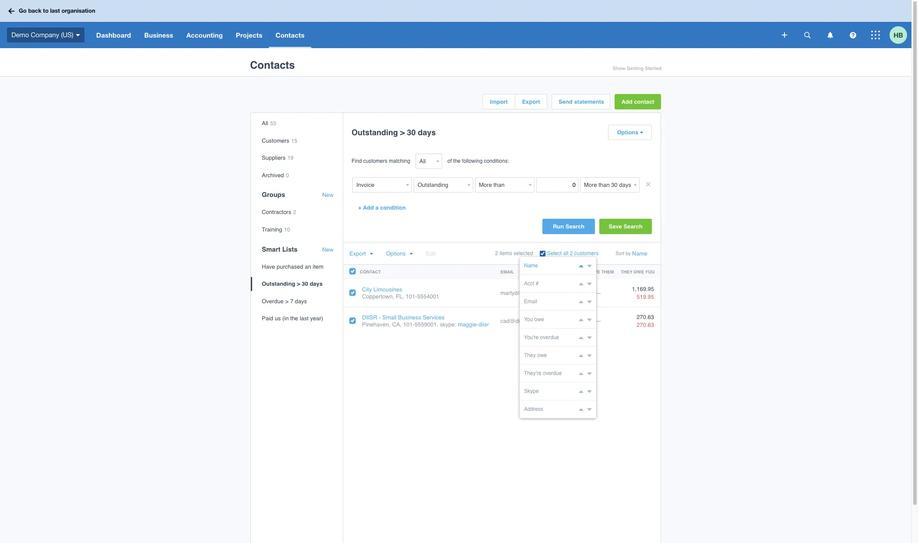 Task type: locate. For each thing, give the bounding box(es) containing it.
statements
[[574, 99, 604, 105]]

new link for groups
[[322, 192, 334, 199]]

new link
[[322, 192, 334, 199], [322, 246, 334, 253]]

outstanding up find customers matching
[[352, 128, 398, 137]]

1 — from the top
[[596, 290, 602, 296]]

search for run search
[[566, 223, 585, 230]]

go back to last organisation
[[19, 7, 95, 14]]

1 horizontal spatial owe
[[634, 269, 644, 275]]

1 vertical spatial 270.63
[[637, 322, 654, 329]]

1 new from the top
[[322, 192, 334, 199]]

export button up contact
[[350, 251, 373, 257]]

name down the selected
[[524, 263, 538, 269]]

1 horizontal spatial export button
[[516, 95, 547, 109]]

1 horizontal spatial last
[[300, 316, 309, 322]]

2 owe from the left
[[634, 269, 644, 275]]

0 vertical spatial new link
[[322, 192, 334, 199]]

add right +
[[363, 205, 374, 211]]

2 search from the left
[[624, 223, 643, 230]]

back
[[28, 7, 42, 14]]

options inside button
[[617, 129, 639, 136]]

customers right find
[[363, 158, 388, 164]]

svg image
[[8, 8, 14, 14], [828, 32, 833, 38], [850, 32, 857, 38]]

days up all text box
[[418, 128, 436, 137]]

organisation
[[62, 7, 95, 14]]

2 new link from the top
[[322, 246, 334, 253]]

import
[[490, 99, 508, 105]]

1 horizontal spatial add
[[622, 99, 633, 105]]

they
[[621, 269, 633, 275]]

send statements
[[559, 99, 604, 105]]

el image down contact
[[640, 131, 643, 134]]

options button left the edit button
[[386, 251, 413, 257]]

1 vertical spatial 30
[[302, 281, 308, 287]]

matching
[[389, 158, 410, 164]]

0 horizontal spatial >
[[285, 298, 289, 305]]

0 vertical spatial —
[[596, 290, 602, 296]]

> left 7
[[285, 298, 289, 305]]

1 vertical spatial outstanding > 30 days
[[262, 281, 323, 287]]

city
[[362, 286, 372, 293]]

export right import button at right
[[522, 99, 540, 105]]

2 items selected
[[495, 251, 533, 257]]

export button right import button at right
[[516, 95, 547, 109]]

1 vertical spatial >
[[297, 281, 300, 287]]

2 left items at top right
[[495, 251, 498, 257]]

0 horizontal spatial 2
[[293, 210, 296, 216]]

owe left the them
[[590, 269, 600, 275]]

us
[[275, 316, 281, 322]]

contact
[[634, 99, 655, 105]]

edit
[[426, 251, 436, 257]]

all
[[262, 120, 268, 127]]

5554001
[[417, 293, 439, 300]]

1 horizontal spatial 2
[[495, 251, 498, 257]]

0 vertical spatial outstanding > 30 days
[[352, 128, 436, 137]]

1 vertical spatial add
[[363, 205, 374, 211]]

el image inside export button
[[369, 253, 373, 256]]

el image
[[640, 131, 643, 134], [369, 253, 373, 256]]

save search button
[[600, 219, 652, 234]]

1 horizontal spatial customers
[[575, 251, 599, 257]]

options button for of the following conditions:
[[609, 125, 652, 140]]

1 horizontal spatial export
[[522, 99, 540, 105]]

contractors 2
[[262, 209, 296, 216]]

export for topmost export button
[[522, 99, 540, 105]]

0 vertical spatial 101-
[[406, 293, 417, 300]]

1 vertical spatial 101-
[[403, 321, 415, 328]]

1 horizontal spatial options
[[617, 129, 639, 136]]

0 vertical spatial contacts
[[276, 31, 305, 39]]

they're overdue
[[524, 371, 562, 377]]

2 horizontal spatial days
[[418, 128, 436, 137]]

selected
[[514, 251, 533, 257]]

0 horizontal spatial search
[[566, 223, 585, 230]]

0 horizontal spatial 30
[[302, 281, 308, 287]]

1 vertical spatial owe
[[537, 353, 547, 359]]

export inside button
[[522, 99, 540, 105]]

martyd@citylim.co
[[501, 290, 547, 296]]

accounting
[[186, 31, 223, 39]]

contacts down contacts dropdown button
[[250, 59, 295, 71]]

2 vertical spatial days
[[295, 298, 307, 305]]

days
[[418, 128, 436, 137], [310, 281, 323, 287], [295, 298, 307, 305]]

you down select all 2 customers
[[579, 269, 589, 275]]

el image
[[409, 253, 413, 256]]

el image inside options button
[[640, 131, 643, 134]]

0 horizontal spatial options button
[[386, 251, 413, 257]]

el image up contact
[[369, 253, 373, 256]]

2 — from the top
[[596, 318, 602, 325]]

0 vertical spatial el image
[[640, 131, 643, 134]]

outstanding up overdue > 7 days
[[262, 281, 295, 287]]

0 vertical spatial add
[[622, 99, 633, 105]]

1 vertical spatial outstanding
[[262, 281, 295, 287]]

find customers matching
[[352, 158, 410, 164]]

svg image
[[872, 31, 880, 39], [804, 32, 811, 38], [782, 32, 788, 38], [76, 34, 80, 36]]

options left el icon
[[386, 251, 406, 257]]

1 vertical spatial customers
[[575, 251, 599, 257]]

overdue right they're
[[543, 371, 562, 377]]

of the following conditions:
[[448, 158, 509, 164]]

overdue
[[540, 335, 559, 341], [543, 371, 562, 377]]

name button
[[632, 251, 648, 257]]

1 vertical spatial overdue
[[543, 371, 562, 377]]

1 vertical spatial business
[[398, 315, 421, 321]]

0 horizontal spatial options
[[386, 251, 406, 257]]

> up matching
[[400, 128, 405, 137]]

started
[[645, 66, 662, 71]]

owe right they
[[634, 269, 644, 275]]

days right 7
[[295, 298, 307, 305]]

0 vertical spatial new
[[322, 192, 334, 199]]

—
[[596, 290, 602, 296], [596, 318, 602, 325]]

training
[[262, 226, 282, 233]]

item
[[313, 263, 324, 270]]

last right to
[[50, 7, 60, 14]]

1 horizontal spatial search
[[624, 223, 643, 230]]

1 vertical spatial options
[[386, 251, 406, 257]]

you
[[524, 317, 533, 323]]

projects button
[[229, 22, 269, 48]]

0 horizontal spatial you
[[579, 269, 589, 275]]

export up contact
[[350, 251, 366, 257]]

0 horizontal spatial export
[[350, 251, 366, 257]]

0 vertical spatial options button
[[609, 125, 652, 140]]

+ add a condition
[[358, 205, 406, 211]]

0 vertical spatial name
[[632, 251, 648, 257]]

2 right all
[[570, 251, 573, 257]]

1 vertical spatial new
[[322, 246, 334, 253]]

you up 1,169.95
[[646, 269, 655, 275]]

contacts right the projects
[[276, 31, 305, 39]]

new for groups
[[322, 192, 334, 199]]

customers
[[262, 137, 289, 144]]

demo company (us) button
[[0, 22, 90, 48]]

1 horizontal spatial options button
[[609, 125, 652, 140]]

2 inside the contractors 2
[[293, 210, 296, 216]]

2 270.63 from the top
[[637, 322, 654, 329]]

None text field
[[353, 177, 404, 193], [537, 177, 579, 193], [353, 177, 404, 193], [537, 177, 579, 193]]

1 horizontal spatial outstanding
[[352, 128, 398, 137]]

options for of the following conditions:
[[617, 129, 639, 136]]

1 vertical spatial last
[[300, 316, 309, 322]]

0 horizontal spatial last
[[50, 7, 60, 14]]

519.95
[[637, 294, 654, 301]]

1 vertical spatial export
[[350, 251, 366, 257]]

edit button
[[426, 251, 436, 257]]

0 vertical spatial >
[[400, 128, 405, 137]]

outstanding > 30 days up matching
[[352, 128, 436, 137]]

0 horizontal spatial business
[[144, 31, 173, 39]]

30 up matching
[[407, 128, 416, 137]]

1 horizontal spatial you
[[646, 269, 655, 275]]

last left year)
[[300, 316, 309, 322]]

2 horizontal spatial svg image
[[850, 32, 857, 38]]

add
[[622, 99, 633, 105], [363, 205, 374, 211]]

overdue
[[262, 298, 284, 305]]

options button for email
[[386, 251, 413, 257]]

1 vertical spatial el image
[[369, 253, 373, 256]]

30 down 'an'
[[302, 281, 308, 287]]

add contact
[[622, 99, 655, 105]]

1 vertical spatial options button
[[386, 251, 413, 257]]

0 horizontal spatial add
[[363, 205, 374, 211]]

the
[[453, 158, 461, 164], [290, 316, 298, 322]]

None text field
[[475, 177, 527, 193], [580, 177, 632, 193], [475, 177, 527, 193], [580, 177, 632, 193]]

1 vertical spatial —
[[596, 318, 602, 325]]

0 horizontal spatial outstanding > 30 days
[[262, 281, 323, 287]]

owe right you
[[535, 317, 544, 323]]

outstanding > 30 days down have purchased an item
[[262, 281, 323, 287]]

archived 0
[[262, 172, 289, 179]]

0 vertical spatial business
[[144, 31, 173, 39]]

1 horizontal spatial 30
[[407, 128, 416, 137]]

1 search from the left
[[566, 223, 585, 230]]

navigation containing dashboard
[[90, 22, 776, 48]]

1 vertical spatial contacts
[[250, 59, 295, 71]]

1 horizontal spatial outstanding > 30 days
[[352, 128, 436, 137]]

name right by
[[632, 251, 648, 257]]

1 horizontal spatial the
[[453, 158, 461, 164]]

0 vertical spatial 270.63
[[637, 314, 654, 320]]

small
[[382, 315, 397, 321]]

new
[[322, 192, 334, 199], [322, 246, 334, 253]]

2 right contractors
[[293, 210, 296, 216]]

training 10
[[262, 226, 290, 233]]

-
[[379, 315, 381, 321]]

search for save search
[[624, 223, 643, 230]]

diisr - small business services link
[[362, 315, 445, 321]]

All text field
[[416, 154, 435, 169]]

1 vertical spatial name
[[524, 263, 538, 269]]

go
[[19, 7, 27, 14]]

business inside popup button
[[144, 31, 173, 39]]

options down add contact button
[[617, 129, 639, 136]]

0 vertical spatial the
[[453, 158, 461, 164]]

new for smart lists
[[322, 246, 334, 253]]

owe right they
[[537, 353, 547, 359]]

0 horizontal spatial owe
[[590, 269, 600, 275]]

overdue right the you're
[[540, 335, 559, 341]]

0 vertical spatial customers
[[363, 158, 388, 164]]

1 horizontal spatial days
[[310, 281, 323, 287]]

navigation
[[90, 22, 776, 48]]

0 vertical spatial export
[[522, 99, 540, 105]]

0 horizontal spatial outstanding
[[262, 281, 295, 287]]

days down item
[[310, 281, 323, 287]]

banner
[[0, 0, 912, 48]]

purchased
[[277, 263, 303, 270]]

1 horizontal spatial el image
[[640, 131, 643, 134]]

— for 270.63
[[596, 318, 602, 325]]

0 horizontal spatial svg image
[[8, 8, 14, 14]]

them
[[602, 269, 614, 275]]

2 horizontal spatial >
[[400, 128, 405, 137]]

run search
[[553, 223, 585, 230]]

101- right fl,
[[406, 293, 417, 300]]

items
[[500, 251, 512, 257]]

1 owe from the left
[[590, 269, 600, 275]]

contacts inside dropdown button
[[276, 31, 305, 39]]

> down have purchased an item
[[297, 281, 300, 287]]

search right run
[[566, 223, 585, 230]]

None checkbox
[[540, 251, 546, 257]]

search right "save"
[[624, 223, 643, 230]]

1 horizontal spatial name
[[632, 251, 648, 257]]

banner containing hb
[[0, 0, 912, 48]]

1 new link from the top
[[322, 192, 334, 199]]

coppertown,
[[362, 293, 395, 300]]

send statements button
[[552, 95, 610, 109]]

101- down diisr - small business services "link"
[[403, 321, 415, 328]]

0 vertical spatial overdue
[[540, 335, 559, 341]]

19
[[288, 155, 294, 161]]

10
[[284, 227, 290, 233]]

1 vertical spatial new link
[[322, 246, 334, 253]]

the right of
[[453, 158, 461, 164]]

demo company (us)
[[11, 31, 73, 38]]

0 vertical spatial last
[[50, 7, 60, 14]]

>
[[400, 128, 405, 137], [297, 281, 300, 287], [285, 298, 289, 305]]

you're
[[524, 335, 539, 341]]

hb
[[894, 31, 904, 39]]

customers
[[363, 158, 388, 164], [575, 251, 599, 257]]

0 vertical spatial owe
[[535, 317, 544, 323]]

hb button
[[890, 22, 912, 48]]

101-
[[406, 293, 417, 300], [403, 321, 415, 328]]

export
[[522, 99, 540, 105], [350, 251, 366, 257]]

last
[[50, 7, 60, 14], [300, 316, 309, 322]]

customers right all
[[575, 251, 599, 257]]

0 vertical spatial options
[[617, 129, 639, 136]]

contacts
[[276, 31, 305, 39], [250, 59, 295, 71]]

add left contact
[[622, 99, 633, 105]]

the right (in
[[290, 316, 298, 322]]

find
[[352, 158, 362, 164]]

el image for options
[[640, 131, 643, 134]]

53
[[270, 120, 276, 127]]

owe for they owe
[[537, 353, 547, 359]]

suppliers
[[262, 155, 286, 161]]

outstanding > 30 days
[[352, 128, 436, 137], [262, 281, 323, 287]]

options button down add contact button
[[609, 125, 652, 140]]

0 horizontal spatial el image
[[369, 253, 373, 256]]

0 vertical spatial 30
[[407, 128, 416, 137]]

1 horizontal spatial business
[[398, 315, 421, 321]]

2 new from the top
[[322, 246, 334, 253]]

options button
[[609, 125, 652, 140], [386, 251, 413, 257]]

overdue for they're overdue
[[543, 371, 562, 377]]

0 horizontal spatial export button
[[350, 251, 373, 257]]

0 horizontal spatial the
[[290, 316, 298, 322]]

maggie-
[[458, 321, 479, 328]]

paid us (in the last year)
[[262, 316, 323, 322]]

paid
[[262, 316, 273, 322]]



Task type: describe. For each thing, give the bounding box(es) containing it.
accounting button
[[180, 22, 229, 48]]

conditions:
[[484, 158, 509, 164]]

save search
[[609, 223, 643, 230]]

owe for you owe
[[535, 317, 544, 323]]

last inside "go back to last organisation" "link"
[[50, 7, 60, 14]]

go back to last organisation link
[[5, 3, 101, 19]]

1,169.95
[[632, 286, 654, 292]]

1 you from the left
[[579, 269, 589, 275]]

ca,
[[392, 321, 402, 328]]

business button
[[138, 22, 180, 48]]

they owe you
[[621, 269, 655, 275]]

address
[[524, 406, 544, 413]]

1 horizontal spatial svg image
[[828, 32, 833, 38]]

1 horizontal spatial >
[[297, 281, 300, 287]]

business inside diisr - small business services pinehaven, ca, 101-5559001, skype: maggie-diisr
[[398, 315, 421, 321]]

el image for export
[[369, 253, 373, 256]]

of
[[448, 158, 452, 164]]

by
[[626, 251, 631, 257]]

add inside button
[[622, 99, 633, 105]]

export for bottom export button
[[350, 251, 366, 257]]

fl,
[[396, 293, 404, 300]]

customers 15
[[262, 137, 297, 144]]

dashboard
[[96, 31, 131, 39]]

1 vertical spatial export button
[[350, 251, 373, 257]]

condition
[[380, 205, 406, 211]]

sort by name
[[616, 251, 648, 257]]

new link for smart lists
[[322, 246, 334, 253]]

add inside 'button'
[[363, 205, 374, 211]]

smart
[[262, 246, 281, 253]]

7
[[290, 298, 293, 305]]

acct #
[[524, 281, 539, 287]]

they're
[[524, 371, 542, 377]]

select
[[547, 251, 562, 257]]

send
[[559, 99, 573, 105]]

getting
[[627, 66, 644, 71]]

101- inside diisr - small business services pinehaven, ca, 101-5559001, skype: maggie-diisr
[[403, 321, 415, 328]]

(us)
[[61, 31, 73, 38]]

cad@diisr.govt
[[501, 318, 538, 325]]

services
[[423, 315, 445, 321]]

owe for they
[[634, 269, 644, 275]]

company
[[31, 31, 59, 38]]

2 vertical spatial >
[[285, 298, 289, 305]]

contacts button
[[269, 22, 311, 48]]

projects
[[236, 31, 263, 39]]

+
[[358, 205, 362, 211]]

have
[[262, 263, 275, 270]]

skype
[[524, 389, 539, 395]]

#
[[536, 281, 539, 287]]

you owe them
[[579, 269, 614, 275]]

0 vertical spatial export button
[[516, 95, 547, 109]]

add contact button
[[615, 94, 661, 110]]

0 vertical spatial days
[[418, 128, 436, 137]]

archived
[[262, 172, 284, 179]]

maggie-diisr link
[[458, 321, 489, 328]]

owe for you
[[590, 269, 600, 275]]

svg image inside "go back to last organisation" "link"
[[8, 8, 14, 14]]

options for email
[[386, 251, 406, 257]]

sort
[[616, 251, 625, 257]]

email
[[524, 299, 537, 305]]

0
[[286, 172, 289, 179]]

save
[[609, 223, 622, 230]]

show
[[613, 66, 626, 71]]

you're overdue
[[524, 335, 559, 341]]

they
[[524, 353, 536, 359]]

2 you from the left
[[646, 269, 655, 275]]

+ add a condition button
[[352, 200, 413, 216]]

0 horizontal spatial name
[[524, 263, 538, 269]]

1 270.63 from the top
[[637, 314, 654, 320]]

diisr
[[362, 315, 377, 321]]

2 horizontal spatial 2
[[570, 251, 573, 257]]

Outstanding text field
[[414, 177, 466, 193]]

1 vertical spatial days
[[310, 281, 323, 287]]

contact
[[360, 269, 381, 275]]

following
[[462, 158, 483, 164]]

pinehaven,
[[362, 321, 391, 328]]

show getting started link
[[613, 64, 662, 74]]

0 vertical spatial outstanding
[[352, 128, 398, 137]]

svg image inside demo company (us) popup button
[[76, 34, 80, 36]]

overdue for you're overdue
[[540, 335, 559, 341]]

run
[[553, 223, 564, 230]]

suppliers 19
[[262, 155, 294, 161]]

city limousines link
[[362, 286, 402, 293]]

0 horizontal spatial days
[[295, 298, 307, 305]]

diisr
[[479, 321, 489, 328]]

all 53
[[262, 120, 276, 127]]

101- inside city limousines coppertown, fl, 101-5554001
[[406, 293, 417, 300]]

you owe
[[524, 317, 544, 323]]

all
[[563, 251, 569, 257]]

have purchased an item
[[262, 263, 324, 270]]

— for 1,169.95
[[596, 290, 602, 296]]

diisr - small business services pinehaven, ca, 101-5559001, skype: maggie-diisr
[[362, 315, 489, 328]]

lists
[[282, 246, 298, 253]]

5559001,
[[415, 321, 439, 328]]

1 vertical spatial the
[[290, 316, 298, 322]]

email
[[501, 269, 514, 275]]

1,169.95 519.95
[[632, 286, 654, 301]]

(in
[[283, 316, 289, 322]]

they owe
[[524, 353, 547, 359]]

skype:
[[440, 321, 457, 328]]

0 horizontal spatial customers
[[363, 158, 388, 164]]

a
[[376, 205, 379, 211]]



Task type: vqa. For each thing, say whether or not it's contained in the screenshot.
days
yes



